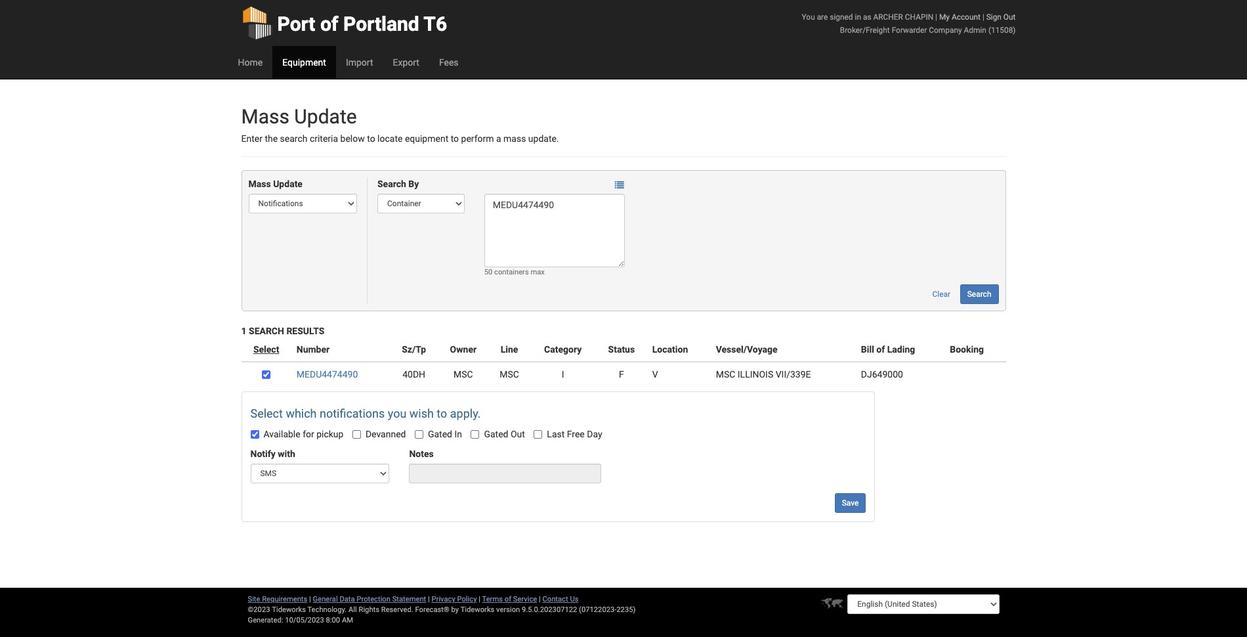 Task type: locate. For each thing, give the bounding box(es) containing it.
None checkbox
[[471, 431, 480, 439]]

mass update enter the search criteria below to locate equipment to perform a mass update.
[[241, 105, 559, 144]]

1 msc from the left
[[454, 369, 473, 380]]

0 horizontal spatial msc
[[454, 369, 473, 380]]

as
[[864, 12, 872, 22]]

location
[[653, 344, 689, 355]]

sign
[[987, 12, 1002, 22]]

update
[[294, 105, 357, 128], [273, 179, 303, 189]]

search
[[378, 179, 406, 189], [968, 290, 992, 299], [249, 326, 284, 337]]

update down 'search'
[[273, 179, 303, 189]]

chapin
[[906, 12, 934, 22]]

of for port
[[320, 12, 339, 35]]

of up the version
[[505, 595, 512, 604]]

select up the available
[[251, 407, 283, 421]]

gated left in
[[428, 429, 453, 440]]

to right wish
[[437, 407, 448, 421]]

update for mass update
[[273, 179, 303, 189]]

apply.
[[450, 407, 481, 421]]

category
[[545, 344, 582, 355]]

2 horizontal spatial search
[[968, 290, 992, 299]]

max
[[531, 268, 545, 277]]

None checkbox
[[262, 371, 271, 379], [251, 431, 259, 439], [353, 431, 361, 439], [415, 431, 424, 439], [534, 431, 543, 439], [262, 371, 271, 379], [251, 431, 259, 439], [353, 431, 361, 439], [415, 431, 424, 439], [534, 431, 543, 439]]

to left perform
[[451, 133, 459, 144]]

2 gated from the left
[[484, 429, 509, 440]]

bill
[[862, 344, 875, 355]]

f
[[619, 369, 624, 380]]

0 horizontal spatial out
[[511, 429, 525, 440]]

of right bill
[[877, 344, 886, 355]]

you are signed in as archer chapin | my account | sign out broker/freight forwarder company admin (11508)
[[802, 12, 1016, 35]]

by
[[452, 606, 459, 614]]

search right 1
[[249, 326, 284, 337]]

containers
[[495, 268, 529, 277]]

select down 1 search results
[[253, 344, 279, 355]]

1 horizontal spatial out
[[1004, 12, 1016, 22]]

vii/339e
[[776, 369, 812, 380]]

status
[[609, 344, 635, 355]]

with
[[278, 449, 295, 459]]

of right port
[[320, 12, 339, 35]]

out left last
[[511, 429, 525, 440]]

50
[[485, 268, 493, 277]]

1 gated from the left
[[428, 429, 453, 440]]

2 vertical spatial of
[[505, 595, 512, 604]]

contact
[[543, 595, 569, 604]]

to
[[367, 133, 375, 144], [451, 133, 459, 144], [437, 407, 448, 421]]

0 vertical spatial out
[[1004, 12, 1016, 22]]

in
[[856, 12, 862, 22]]

| left sign at the right top of page
[[983, 12, 985, 22]]

search left by
[[378, 179, 406, 189]]

to right below at the left top of the page
[[367, 133, 375, 144]]

gated right in
[[484, 429, 509, 440]]

search right the clear button
[[968, 290, 992, 299]]

| up '9.5.0.202307122' at the left of page
[[539, 595, 541, 604]]

1 horizontal spatial msc
[[500, 369, 519, 380]]

my
[[940, 12, 950, 22]]

msc down owner
[[454, 369, 473, 380]]

3 msc from the left
[[716, 369, 736, 380]]

notes
[[410, 449, 434, 459]]

out inside you are signed in as archer chapin | my account | sign out broker/freight forwarder company admin (11508)
[[1004, 12, 1016, 22]]

notify with
[[251, 449, 295, 459]]

mass up the
[[241, 105, 290, 128]]

equipment button
[[273, 46, 336, 79]]

search by
[[378, 179, 419, 189]]

requirements
[[262, 595, 308, 604]]

vessel/voyage
[[716, 344, 778, 355]]

update up criteria
[[294, 105, 357, 128]]

| left general
[[309, 595, 311, 604]]

1 horizontal spatial of
[[505, 595, 512, 604]]

gated
[[428, 429, 453, 440], [484, 429, 509, 440]]

i
[[562, 369, 565, 380]]

gated in
[[428, 429, 462, 440]]

0 horizontal spatial search
[[249, 326, 284, 337]]

msc down line
[[500, 369, 519, 380]]

site requirements | general data protection statement | privacy policy | terms of service | contact us ©2023 tideworks technology. all rights reserved. forecast® by tideworks version 9.5.0.202307122 (07122023-2235) generated: 10/05/2023 8:00 am
[[248, 595, 636, 625]]

0 horizontal spatial of
[[320, 12, 339, 35]]

1 vertical spatial mass
[[249, 179, 271, 189]]

search for search
[[968, 290, 992, 299]]

0 horizontal spatial to
[[367, 133, 375, 144]]

criteria
[[310, 133, 338, 144]]

mass down enter
[[249, 179, 271, 189]]

| up forecast®
[[428, 595, 430, 604]]

wish
[[410, 407, 434, 421]]

mass for mass update enter the search criteria below to locate equipment to perform a mass update.
[[241, 105, 290, 128]]

1 vertical spatial of
[[877, 344, 886, 355]]

update.
[[529, 133, 559, 144]]

msc illinois vii/339e
[[716, 369, 812, 380]]

MEDU4474490 text field
[[485, 194, 625, 268]]

import button
[[336, 46, 383, 79]]

8:00
[[326, 616, 340, 625]]

broker/freight
[[841, 26, 890, 35]]

1 vertical spatial search
[[968, 290, 992, 299]]

1 horizontal spatial gated
[[484, 429, 509, 440]]

out up (11508)
[[1004, 12, 1016, 22]]

terms
[[482, 595, 503, 604]]

statement
[[393, 595, 426, 604]]

0 vertical spatial update
[[294, 105, 357, 128]]

search inside search button
[[968, 290, 992, 299]]

50 containers max
[[485, 268, 545, 277]]

0 horizontal spatial gated
[[428, 429, 453, 440]]

0 vertical spatial search
[[378, 179, 406, 189]]

1 vertical spatial select
[[251, 407, 283, 421]]

the
[[265, 133, 278, 144]]

0 vertical spatial of
[[320, 12, 339, 35]]

update inside mass update enter the search criteria below to locate equipment to perform a mass update.
[[294, 105, 357, 128]]

import
[[346, 57, 373, 68]]

msc
[[454, 369, 473, 380], [500, 369, 519, 380], [716, 369, 736, 380]]

sz/tp
[[402, 344, 426, 355]]

2 horizontal spatial msc
[[716, 369, 736, 380]]

search for search by
[[378, 179, 406, 189]]

msc left illinois
[[716, 369, 736, 380]]

0 vertical spatial mass
[[241, 105, 290, 128]]

results
[[287, 326, 325, 337]]

mass
[[504, 133, 526, 144]]

gated out
[[484, 429, 525, 440]]

enter
[[241, 133, 263, 144]]

signed
[[830, 12, 854, 22]]

1 vertical spatial out
[[511, 429, 525, 440]]

1 horizontal spatial search
[[378, 179, 406, 189]]

admin
[[965, 26, 987, 35]]

of inside site requirements | general data protection statement | privacy policy | terms of service | contact us ©2023 tideworks technology. all rights reserved. forecast® by tideworks version 9.5.0.202307122 (07122023-2235) generated: 10/05/2023 8:00 am
[[505, 595, 512, 604]]

update for mass update enter the search criteria below to locate equipment to perform a mass update.
[[294, 105, 357, 128]]

2235)
[[617, 606, 636, 614]]

of
[[320, 12, 339, 35], [877, 344, 886, 355], [505, 595, 512, 604]]

2 horizontal spatial of
[[877, 344, 886, 355]]

mass inside mass update enter the search criteria below to locate equipment to perform a mass update.
[[241, 105, 290, 128]]

mass
[[241, 105, 290, 128], [249, 179, 271, 189]]

0 vertical spatial select
[[253, 344, 279, 355]]

2 msc from the left
[[500, 369, 519, 380]]

save
[[843, 499, 859, 508]]

1 vertical spatial update
[[273, 179, 303, 189]]



Task type: vqa. For each thing, say whether or not it's contained in the screenshot.
Sign Out Link
yes



Task type: describe. For each thing, give the bounding box(es) containing it.
last
[[547, 429, 565, 440]]

export
[[393, 57, 420, 68]]

equipment
[[405, 133, 449, 144]]

owner
[[450, 344, 477, 355]]

export button
[[383, 46, 429, 79]]

Notes text field
[[410, 464, 602, 484]]

1 horizontal spatial to
[[437, 407, 448, 421]]

medu4474490
[[297, 369, 358, 380]]

medu4474490 link
[[297, 369, 358, 380]]

port
[[278, 12, 316, 35]]

equipment
[[283, 57, 326, 68]]

company
[[930, 26, 963, 35]]

privacy
[[432, 595, 456, 604]]

which
[[286, 407, 317, 421]]

port of portland t6
[[278, 12, 447, 35]]

illinois
[[738, 369, 774, 380]]

40dh
[[403, 369, 426, 380]]

day
[[587, 429, 603, 440]]

available
[[264, 429, 301, 440]]

tideworks
[[461, 606, 495, 614]]

available for pickup
[[264, 429, 344, 440]]

booking
[[951, 344, 985, 355]]

locate
[[378, 133, 403, 144]]

archer
[[874, 12, 904, 22]]

service
[[514, 595, 537, 604]]

site requirements link
[[248, 595, 308, 604]]

for
[[303, 429, 314, 440]]

all
[[349, 606, 357, 614]]

you
[[388, 407, 407, 421]]

perform
[[461, 133, 494, 144]]

9.5.0.202307122
[[522, 606, 578, 614]]

save button
[[835, 494, 867, 513]]

reserved.
[[381, 606, 414, 614]]

©2023 tideworks
[[248, 606, 306, 614]]

select for select which notifications you wish to apply.
[[251, 407, 283, 421]]

by
[[409, 179, 419, 189]]

home button
[[228, 46, 273, 79]]

search button
[[961, 285, 999, 304]]

1
[[241, 326, 247, 337]]

| left my
[[936, 12, 938, 22]]

policy
[[457, 595, 477, 604]]

last free day
[[547, 429, 603, 440]]

gated for gated out
[[484, 429, 509, 440]]

select which notifications you wish to apply.
[[251, 407, 481, 421]]

show list image
[[615, 180, 625, 190]]

am
[[342, 616, 353, 625]]

of for bill
[[877, 344, 886, 355]]

lading
[[888, 344, 916, 355]]

clear
[[933, 290, 951, 299]]

port of portland t6 link
[[241, 0, 447, 46]]

bill of lading
[[862, 344, 916, 355]]

a
[[497, 133, 502, 144]]

generated:
[[248, 616, 283, 625]]

(07122023-
[[579, 606, 617, 614]]

forecast®
[[415, 606, 450, 614]]

clear button
[[926, 285, 958, 304]]

v
[[653, 369, 659, 380]]

general
[[313, 595, 338, 604]]

fees button
[[429, 46, 469, 79]]

2 vertical spatial search
[[249, 326, 284, 337]]

gated for gated in
[[428, 429, 453, 440]]

protection
[[357, 595, 391, 604]]

in
[[455, 429, 462, 440]]

devanned
[[366, 429, 406, 440]]

my account link
[[940, 12, 981, 22]]

mass update
[[249, 179, 303, 189]]

| up the tideworks
[[479, 595, 481, 604]]

us
[[570, 595, 579, 604]]

1 search results
[[241, 326, 325, 337]]

account
[[952, 12, 981, 22]]

free
[[567, 429, 585, 440]]

sign out link
[[987, 12, 1016, 22]]

are
[[818, 12, 828, 22]]

home
[[238, 57, 263, 68]]

data
[[340, 595, 355, 604]]

search
[[280, 133, 308, 144]]

contact us link
[[543, 595, 579, 604]]

2 horizontal spatial to
[[451, 133, 459, 144]]

number
[[297, 344, 330, 355]]

notifications
[[320, 407, 385, 421]]

fees
[[439, 57, 459, 68]]

select for select
[[253, 344, 279, 355]]

below
[[341, 133, 365, 144]]

pickup
[[317, 429, 344, 440]]

mass for mass update
[[249, 179, 271, 189]]



